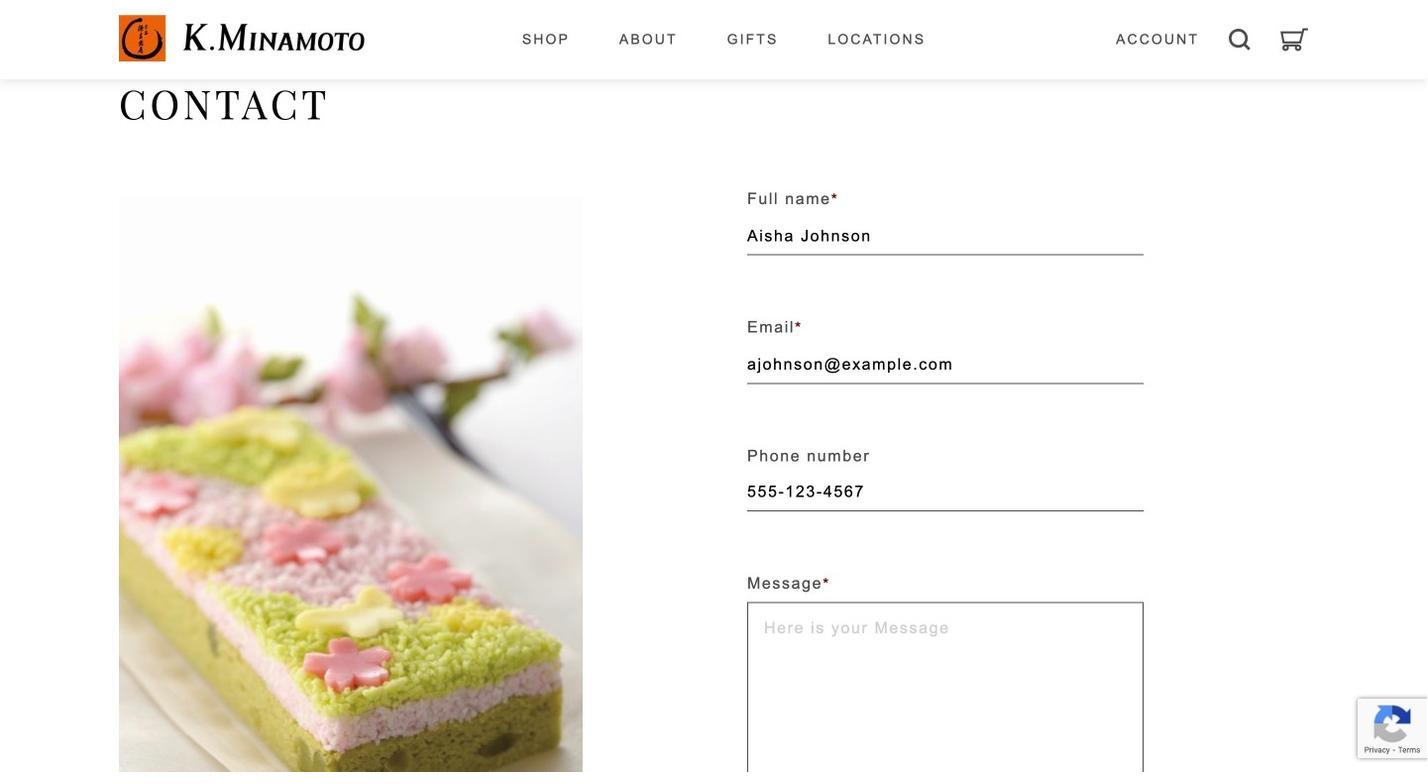 Task type: locate. For each thing, give the bounding box(es) containing it.
Phone number text field
[[747, 474, 1144, 511]]

Email email field
[[747, 346, 1144, 384]]

search image
[[1229, 29, 1251, 51]]



Task type: describe. For each thing, give the bounding box(es) containing it.
Here is your Message text field
[[747, 602, 1144, 772]]

k.minamoto online store: wagashi image
[[119, 15, 365, 61]]

Full name text field
[[747, 218, 1144, 255]]

cart image
[[1281, 28, 1309, 51]]



